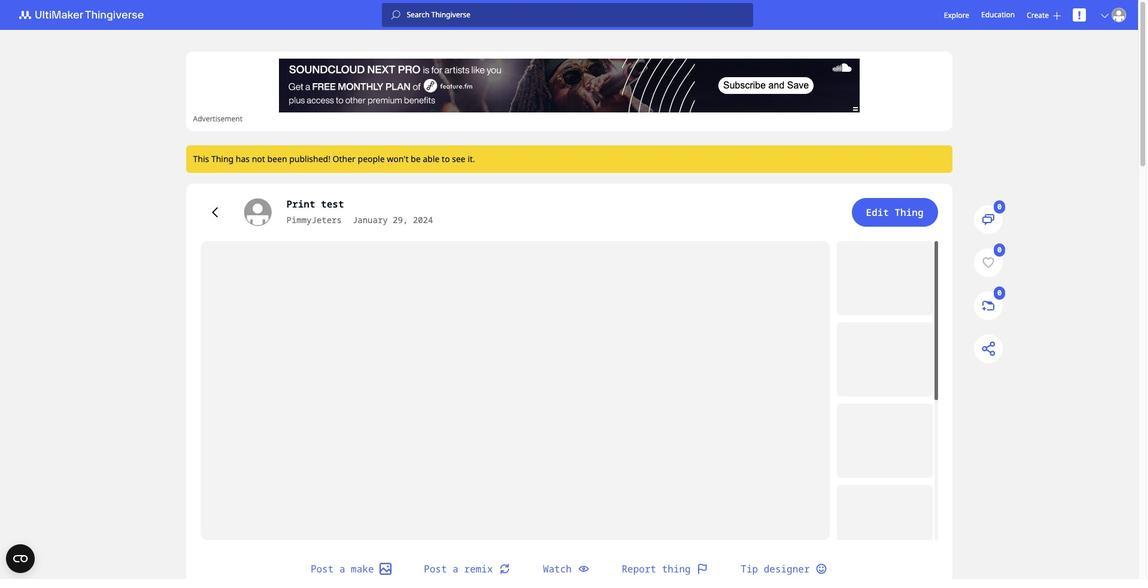 Task type: vqa. For each thing, say whether or not it's contained in the screenshot.
2nd Post
yes



Task type: locate. For each thing, give the bounding box(es) containing it.
edit thing link
[[852, 198, 938, 227]]

avatar image right '!'
[[1112, 8, 1126, 22]]

thing for edit
[[895, 206, 924, 219]]

!
[[1078, 8, 1081, 22]]

tip designer button
[[727, 555, 842, 580]]

post for post a remix
[[424, 563, 447, 576]]

1 vertical spatial avatar image
[[243, 198, 272, 227]]

post left remix
[[424, 563, 447, 576]]

thing left has
[[211, 153, 234, 165]]

0 horizontal spatial a
[[339, 563, 345, 576]]

1 horizontal spatial thing
[[895, 206, 924, 219]]

0 vertical spatial avatar image
[[1112, 8, 1126, 22]]

0 vertical spatial 0
[[998, 202, 1002, 212]]

1 vertical spatial 0
[[998, 245, 1002, 255]]

a left remix
[[453, 563, 459, 576]]

1 vertical spatial thing
[[895, 206, 924, 219]]

0 horizontal spatial post
[[311, 563, 334, 576]]

pimmyjeters
[[287, 214, 342, 226]]

1 post from the left
[[311, 563, 334, 576]]

avatar image
[[1112, 8, 1126, 22], [243, 198, 272, 227]]

post
[[311, 563, 334, 576], [424, 563, 447, 576]]

thing right edit
[[895, 206, 924, 219]]

a left make
[[339, 563, 345, 576]]

3 0 from the top
[[998, 288, 1002, 298]]

2 vertical spatial 0
[[998, 288, 1002, 298]]

remix
[[464, 563, 493, 576]]

not
[[252, 153, 265, 165]]

1 horizontal spatial a
[[453, 563, 459, 576]]

plusicon image
[[1053, 12, 1061, 19]]

a
[[339, 563, 345, 576], [453, 563, 459, 576]]

january 29, 2024
[[353, 214, 433, 226]]

1 horizontal spatial post
[[424, 563, 447, 576]]

thing for this
[[211, 153, 234, 165]]

post a make
[[311, 563, 374, 576]]

makerbot logo image
[[12, 8, 158, 22]]

able
[[423, 153, 440, 165]]

thing
[[211, 153, 234, 165], [895, 206, 924, 219]]

post left make
[[311, 563, 334, 576]]

report thing
[[622, 563, 691, 576]]

print test
[[287, 198, 344, 211]]

2 post from the left
[[424, 563, 447, 576]]

2 0 from the top
[[998, 245, 1002, 255]]

29,
[[393, 214, 408, 226]]

post for post a make
[[311, 563, 334, 576]]

be
[[411, 153, 421, 165]]

0 horizontal spatial thing
[[211, 153, 234, 165]]

see
[[452, 153, 466, 165]]

create
[[1027, 10, 1049, 20]]

it.
[[468, 153, 475, 165]]

0
[[998, 202, 1002, 212], [998, 245, 1002, 255], [998, 288, 1002, 298]]

0 vertical spatial thing
[[211, 153, 234, 165]]

avatar image left the print in the left top of the page
[[243, 198, 272, 227]]

1 a from the left
[[339, 563, 345, 576]]

2 a from the left
[[453, 563, 459, 576]]

edit thing
[[866, 206, 924, 219]]

test
[[321, 198, 344, 211]]

open widget image
[[6, 545, 35, 574]]

a for remix
[[453, 563, 459, 576]]



Task type: describe. For each thing, give the bounding box(es) containing it.
thing
[[662, 563, 691, 576]]

report thing link
[[608, 555, 723, 580]]

explore
[[944, 10, 970, 20]]

this
[[193, 153, 209, 165]]

to
[[442, 153, 450, 165]]

education
[[981, 10, 1015, 20]]

education link
[[981, 8, 1015, 22]]

2024
[[413, 214, 433, 226]]

watch button
[[529, 555, 604, 580]]

won't
[[387, 153, 409, 165]]

search control image
[[391, 10, 401, 20]]

make
[[351, 563, 374, 576]]

tip designer
[[741, 563, 810, 576]]

this thing has not been published! other people won't be able to see it.
[[193, 153, 475, 165]]

! link
[[1073, 8, 1086, 22]]

pimmyjeters link
[[287, 214, 342, 227]]

0 horizontal spatial avatar image
[[243, 198, 272, 227]]

create button
[[1027, 10, 1061, 20]]

explore button
[[944, 10, 970, 20]]

edit
[[866, 206, 889, 219]]

published!
[[289, 153, 331, 165]]

has
[[236, 153, 250, 165]]

print
[[287, 198, 315, 211]]

advertisement element
[[279, 59, 860, 113]]

report
[[622, 563, 656, 576]]

tip
[[741, 563, 758, 576]]

people
[[358, 153, 385, 165]]

advertisement
[[193, 114, 243, 124]]

other
[[333, 153, 356, 165]]

1 horizontal spatial avatar image
[[1112, 8, 1126, 22]]

post a remix
[[424, 563, 493, 576]]

been
[[267, 153, 287, 165]]

watch
[[543, 563, 572, 576]]

a for make
[[339, 563, 345, 576]]

Search Thingiverse text field
[[401, 10, 754, 20]]

post a remix link
[[410, 555, 525, 580]]

1 0 from the top
[[998, 202, 1002, 212]]

january
[[353, 214, 388, 226]]

post a make link
[[296, 555, 406, 580]]

designer
[[764, 563, 810, 576]]



